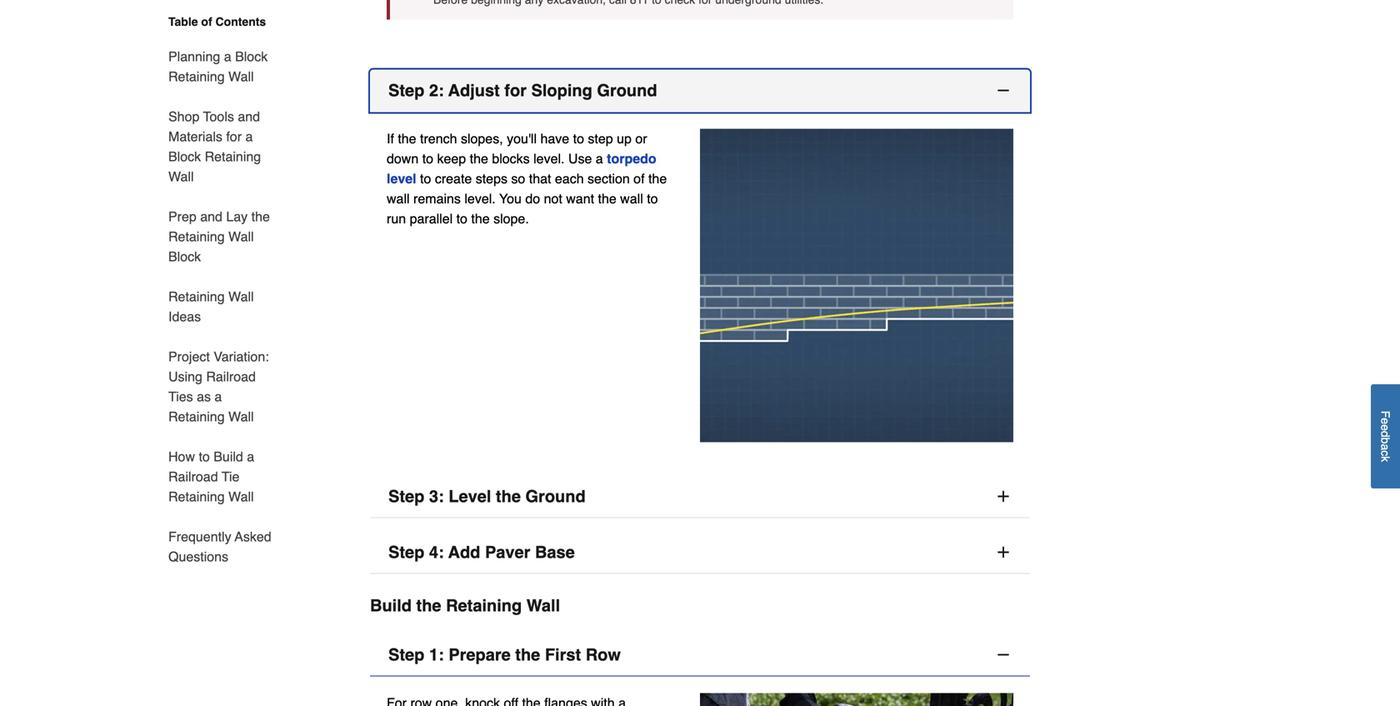 Task type: vqa. For each thing, say whether or not it's contained in the screenshot.
Step 4: Add Paver Base "button"
yes



Task type: locate. For each thing, give the bounding box(es) containing it.
run
[[387, 211, 406, 227]]

plus image
[[996, 488, 1012, 505], [996, 544, 1012, 561]]

steps
[[476, 171, 508, 187]]

block down prep on the top left of page
[[168, 249, 201, 264]]

e
[[1380, 418, 1393, 425], [1380, 425, 1393, 431]]

ties
[[168, 389, 193, 404]]

step 3: level the ground button
[[370, 476, 1031, 518]]

wall down tie
[[229, 489, 254, 504]]

1 vertical spatial build
[[370, 596, 412, 615]]

tools
[[203, 109, 234, 124]]

railroad down 'how'
[[168, 469, 218, 484]]

step left 4:
[[389, 543, 425, 562]]

and inside the prep and lay the retaining wall block
[[200, 209, 223, 224]]

the left first
[[516, 645, 541, 665]]

sloping
[[532, 81, 593, 100]]

a right the planning
[[224, 49, 231, 64]]

1 step from the top
[[389, 81, 425, 100]]

to
[[573, 131, 585, 147], [423, 151, 434, 167], [420, 171, 431, 187], [647, 191, 658, 207], [457, 211, 468, 227], [199, 449, 210, 464]]

wall inside planning a block retaining wall
[[229, 69, 254, 84]]

using
[[168, 369, 203, 384]]

railroad inside project variation: using railroad ties as a retaining wall
[[206, 369, 256, 384]]

a inside button
[[1380, 444, 1393, 451]]

retaining inside how to build a railroad tie retaining wall
[[168, 489, 225, 504]]

step inside button
[[389, 81, 425, 100]]

level.
[[534, 151, 565, 167], [465, 191, 496, 207]]

1 horizontal spatial ground
[[597, 81, 658, 100]]

a inside planning a block retaining wall
[[224, 49, 231, 64]]

and inside shop tools and materials for a block retaining wall
[[238, 109, 260, 124]]

step inside "button"
[[389, 543, 425, 562]]

retaining down as
[[168, 409, 225, 424]]

to up use
[[573, 131, 585, 147]]

ground
[[597, 81, 658, 100], [526, 487, 586, 506]]

0 vertical spatial railroad
[[206, 369, 256, 384]]

down
[[387, 151, 419, 167]]

plus image inside step 4: add paver base "button"
[[996, 544, 1012, 561]]

paver
[[485, 543, 531, 562]]

or
[[636, 131, 648, 147]]

step
[[588, 131, 613, 147]]

torpedo
[[607, 151, 657, 167]]

retaining down tie
[[168, 489, 225, 504]]

a
[[224, 49, 231, 64], [246, 129, 253, 144], [596, 151, 603, 167], [215, 389, 222, 404], [1380, 444, 1393, 451], [247, 449, 254, 464]]

wall inside project variation: using railroad ties as a retaining wall
[[229, 409, 254, 424]]

for right adjust
[[505, 81, 527, 100]]

1 vertical spatial railroad
[[168, 469, 218, 484]]

to right parallel
[[457, 211, 468, 227]]

e up b
[[1380, 425, 1393, 431]]

build the retaining wall
[[370, 596, 560, 615]]

1 vertical spatial of
[[634, 171, 645, 187]]

and right tools
[[238, 109, 260, 124]]

step for step 1: prepare the first row
[[389, 645, 425, 665]]

3 step from the top
[[389, 543, 425, 562]]

wall down section
[[621, 191, 644, 207]]

of right table
[[201, 15, 212, 28]]

ideas
[[168, 309, 201, 324]]

the down section
[[598, 191, 617, 207]]

to inside how to build a railroad tie retaining wall
[[199, 449, 210, 464]]

keep
[[437, 151, 466, 167]]

0 vertical spatial and
[[238, 109, 260, 124]]

retaining up "ideas"
[[168, 289, 225, 304]]

a right "materials"
[[246, 129, 253, 144]]

for down tools
[[226, 129, 242, 144]]

wall up prep on the top left of page
[[168, 169, 194, 184]]

0 vertical spatial ground
[[597, 81, 658, 100]]

0 horizontal spatial level.
[[465, 191, 496, 207]]

wall down variation:
[[229, 409, 254, 424]]

0 vertical spatial plus image
[[996, 488, 1012, 505]]

e up d
[[1380, 418, 1393, 425]]

a right 'how'
[[247, 449, 254, 464]]

the right lay
[[252, 209, 270, 224]]

4 step from the top
[[389, 645, 425, 665]]

1 e from the top
[[1380, 418, 1393, 425]]

retaining down prep on the top left of page
[[168, 229, 225, 244]]

wall inside how to build a railroad tie retaining wall
[[229, 489, 254, 504]]

retaining
[[168, 69, 225, 84], [205, 149, 261, 164], [168, 229, 225, 244], [168, 289, 225, 304], [168, 409, 225, 424], [168, 489, 225, 504], [446, 596, 522, 615]]

retaining down the planning
[[168, 69, 225, 84]]

2 plus image from the top
[[996, 544, 1012, 561]]

the
[[398, 131, 417, 147], [470, 151, 489, 167], [649, 171, 667, 187], [598, 191, 617, 207], [252, 209, 270, 224], [471, 211, 490, 227], [496, 487, 521, 506], [417, 596, 442, 615], [516, 645, 541, 665]]

prepare
[[449, 645, 511, 665]]

k
[[1380, 456, 1393, 462]]

tie
[[222, 469, 240, 484]]

1 vertical spatial for
[[226, 129, 242, 144]]

of
[[201, 15, 212, 28], [634, 171, 645, 187]]

level
[[387, 171, 417, 187]]

prep and lay the retaining wall block link
[[168, 197, 274, 277]]

up
[[617, 131, 632, 147]]

1 horizontal spatial wall
[[621, 191, 644, 207]]

1 horizontal spatial and
[[238, 109, 260, 124]]

1 vertical spatial ground
[[526, 487, 586, 506]]

0 vertical spatial of
[[201, 15, 212, 28]]

level. down the have
[[534, 151, 565, 167]]

wall up first
[[527, 596, 560, 615]]

c
[[1380, 451, 1393, 456]]

4:
[[429, 543, 444, 562]]

1 plus image from the top
[[996, 488, 1012, 505]]

create
[[435, 171, 472, 187]]

block down "materials"
[[168, 149, 201, 164]]

for
[[505, 81, 527, 100], [226, 129, 242, 144]]

wall up variation:
[[229, 289, 254, 304]]

to down the torpedo
[[647, 191, 658, 207]]

1 horizontal spatial of
[[634, 171, 645, 187]]

wall up tools
[[229, 69, 254, 84]]

block inside the prep and lay the retaining wall block
[[168, 249, 201, 264]]

plus image for base
[[996, 544, 1012, 561]]

block down contents
[[235, 49, 268, 64]]

a inside how to build a railroad tie retaining wall
[[247, 449, 254, 464]]

the right if
[[398, 131, 417, 147]]

as
[[197, 389, 211, 404]]

railroad down variation:
[[206, 369, 256, 384]]

wall
[[387, 191, 410, 207], [621, 191, 644, 207]]

step left 3:
[[389, 487, 425, 506]]

b
[[1380, 438, 1393, 444]]

0 horizontal spatial wall
[[387, 191, 410, 207]]

step for step 3: level the ground
[[389, 487, 425, 506]]

level. inside to create steps so that each section of the wall remains level. you do not want the wall to run parallel to the slope.
[[465, 191, 496, 207]]

level
[[449, 487, 491, 506]]

use
[[569, 151, 592, 167]]

planning a block retaining wall link
[[168, 37, 274, 97]]

parallel
[[410, 211, 453, 227]]

for inside shop tools and materials for a block retaining wall
[[226, 129, 242, 144]]

the right level
[[496, 487, 521, 506]]

how to build a railroad tie retaining wall link
[[168, 437, 274, 517]]

how to build a railroad tie retaining wall
[[168, 449, 254, 504]]

step for step 4: add paver base
[[389, 543, 425, 562]]

project
[[168, 349, 210, 364]]

1 horizontal spatial build
[[370, 596, 412, 615]]

of down the torpedo
[[634, 171, 645, 187]]

0 vertical spatial level.
[[534, 151, 565, 167]]

step left 2:
[[389, 81, 425, 100]]

0 horizontal spatial for
[[226, 129, 242, 144]]

the down the torpedo
[[649, 171, 667, 187]]

railroad
[[206, 369, 256, 384], [168, 469, 218, 484]]

1 vertical spatial and
[[200, 209, 223, 224]]

1 vertical spatial level.
[[465, 191, 496, 207]]

step
[[389, 81, 425, 100], [389, 487, 425, 506], [389, 543, 425, 562], [389, 645, 425, 665]]

planning a block retaining wall
[[168, 49, 268, 84]]

2 vertical spatial block
[[168, 249, 201, 264]]

a right use
[[596, 151, 603, 167]]

to down trench
[[423, 151, 434, 167]]

level. down 'steps'
[[465, 191, 496, 207]]

retaining inside the prep and lay the retaining wall block
[[168, 229, 225, 244]]

a right as
[[215, 389, 222, 404]]

0 horizontal spatial and
[[200, 209, 223, 224]]

frequently
[[168, 529, 231, 545]]

step left 1:
[[389, 645, 425, 665]]

plus image inside step 3: level the ground button
[[996, 488, 1012, 505]]

railroad inside how to build a railroad tie retaining wall
[[168, 469, 218, 484]]

0 horizontal spatial build
[[214, 449, 243, 464]]

wall up run
[[387, 191, 410, 207]]

2 wall from the left
[[621, 191, 644, 207]]

2 step from the top
[[389, 487, 425, 506]]

and
[[238, 109, 260, 124], [200, 209, 223, 224]]

not
[[544, 191, 563, 207]]

retaining down "materials"
[[205, 149, 261, 164]]

and left lay
[[200, 209, 223, 224]]

the inside the prep and lay the retaining wall block
[[252, 209, 270, 224]]

0 vertical spatial block
[[235, 49, 268, 64]]

section
[[588, 171, 630, 187]]

ground up the up
[[597, 81, 658, 100]]

wall down lay
[[229, 229, 254, 244]]

table of contents element
[[148, 13, 274, 567]]

ground inside button
[[526, 487, 586, 506]]

1 horizontal spatial level.
[[534, 151, 565, 167]]

1 vertical spatial block
[[168, 149, 201, 164]]

you'll
[[507, 131, 537, 147]]

block inside shop tools and materials for a block retaining wall
[[168, 149, 201, 164]]

have
[[541, 131, 570, 147]]

frequently asked questions link
[[168, 517, 274, 567]]

block
[[235, 49, 268, 64], [168, 149, 201, 164], [168, 249, 201, 264]]

0 vertical spatial build
[[214, 449, 243, 464]]

materials
[[168, 129, 223, 144]]

wall
[[229, 69, 254, 84], [168, 169, 194, 184], [229, 229, 254, 244], [229, 289, 254, 304], [229, 409, 254, 424], [229, 489, 254, 504], [527, 596, 560, 615]]

1 horizontal spatial for
[[505, 81, 527, 100]]

ground up base
[[526, 487, 586, 506]]

step 2: adjust for sloping ground
[[389, 81, 658, 100]]

to right 'how'
[[199, 449, 210, 464]]

asked
[[235, 529, 272, 545]]

step 4: add paver base
[[389, 543, 575, 562]]

the left slope.
[[471, 211, 490, 227]]

0 vertical spatial for
[[505, 81, 527, 100]]

0 horizontal spatial ground
[[526, 487, 586, 506]]

a up k
[[1380, 444, 1393, 451]]

1 vertical spatial plus image
[[996, 544, 1012, 561]]



Task type: describe. For each thing, give the bounding box(es) containing it.
how
[[168, 449, 195, 464]]

a inside project variation: using railroad ties as a retaining wall
[[215, 389, 222, 404]]

each
[[555, 171, 584, 187]]

of inside to create steps so that each section of the wall remains level. you do not want the wall to run parallel to the slope.
[[634, 171, 645, 187]]

so
[[512, 171, 526, 187]]

if the trench slopes, you'll have to step up or down to keep the blocks level. use a
[[387, 131, 648, 167]]

row
[[586, 645, 621, 665]]

slopes,
[[461, 131, 503, 147]]

contents
[[216, 15, 266, 28]]

torpedo level link
[[387, 151, 657, 187]]

project variation: using railroad ties as a retaining wall link
[[168, 337, 274, 437]]

minus image
[[996, 647, 1012, 663]]

torpedo level
[[387, 151, 657, 187]]

plus image for ground
[[996, 488, 1012, 505]]

retaining inside shop tools and materials for a block retaining wall
[[205, 149, 261, 164]]

want
[[566, 191, 595, 207]]

f
[[1380, 411, 1393, 418]]

block for prep and lay the retaining wall block
[[168, 249, 201, 264]]

lay
[[226, 209, 248, 224]]

a diagram illustrating how to step retaining wall blocks up a slope. image
[[700, 129, 1014, 443]]

d
[[1380, 431, 1393, 438]]

level. inside the if the trench slopes, you'll have to step up or down to keep the blocks level. use a
[[534, 151, 565, 167]]

1:
[[429, 645, 444, 665]]

retaining inside planning a block retaining wall
[[168, 69, 225, 84]]

shop tools and materials for a block retaining wall link
[[168, 97, 274, 197]]

questions
[[168, 549, 229, 565]]

blocks
[[492, 151, 530, 167]]

to create steps so that each section of the wall remains level. you do not want the wall to run parallel to the slope.
[[387, 171, 667, 227]]

f e e d b a c k
[[1380, 411, 1393, 462]]

slope.
[[494, 211, 529, 227]]

shop
[[168, 109, 200, 124]]

build inside how to build a railroad tie retaining wall
[[214, 449, 243, 464]]

remains
[[414, 191, 461, 207]]

table of contents
[[168, 15, 266, 28]]

the up 1:
[[417, 596, 442, 615]]

prep and lay the retaining wall block
[[168, 209, 270, 264]]

wall inside shop tools and materials for a block retaining wall
[[168, 169, 194, 184]]

step 3: level the ground
[[389, 487, 586, 506]]

a inside the if the trench slopes, you'll have to step up or down to keep the blocks level. use a
[[596, 151, 603, 167]]

frequently asked questions
[[168, 529, 272, 565]]

add
[[449, 543, 481, 562]]

retaining inside the retaining wall ideas
[[168, 289, 225, 304]]

variation:
[[214, 349, 269, 364]]

trench
[[420, 131, 457, 147]]

wall inside the prep and lay the retaining wall block
[[229, 229, 254, 244]]

prep
[[168, 209, 197, 224]]

planning
[[168, 49, 220, 64]]

block inside planning a block retaining wall
[[235, 49, 268, 64]]

a inside shop tools and materials for a block retaining wall
[[246, 129, 253, 144]]

2:
[[429, 81, 444, 100]]

wall inside the retaining wall ideas
[[229, 289, 254, 304]]

0 horizontal spatial of
[[201, 15, 212, 28]]

to up "remains"
[[420, 171, 431, 187]]

base
[[535, 543, 575, 562]]

3:
[[429, 487, 444, 506]]

block for shop tools and materials for a block retaining wall
[[168, 149, 201, 164]]

retaining inside project variation: using railroad ties as a retaining wall
[[168, 409, 225, 424]]

minus image
[[996, 82, 1012, 99]]

if
[[387, 131, 394, 147]]

step 4: add paver base button
[[370, 532, 1031, 574]]

step 1: prepare the first row
[[389, 645, 621, 665]]

the down slopes,
[[470, 151, 489, 167]]

shop tools and materials for a block retaining wall
[[168, 109, 261, 184]]

adjust
[[449, 81, 500, 100]]

f e e d b a c k button
[[1372, 385, 1401, 489]]

first
[[545, 645, 581, 665]]

step 2: adjust for sloping ground button
[[370, 70, 1031, 112]]

2 e from the top
[[1380, 425, 1393, 431]]

step for step 2: adjust for sloping ground
[[389, 81, 425, 100]]

ground inside button
[[597, 81, 658, 100]]

retaining wall ideas link
[[168, 277, 274, 337]]

do
[[526, 191, 540, 207]]

for inside step 2: adjust for sloping ground button
[[505, 81, 527, 100]]

table
[[168, 15, 198, 28]]

project variation: using railroad ties as a retaining wall
[[168, 349, 269, 424]]

a person using a mini-sledge and a yellow chisel to knock the lip off of the back of a wall block. image
[[700, 693, 1014, 706]]

you
[[499, 191, 522, 207]]

that
[[529, 171, 552, 187]]

1 wall from the left
[[387, 191, 410, 207]]

retaining wall ideas
[[168, 289, 254, 324]]

retaining up the prepare
[[446, 596, 522, 615]]

step 1: prepare the first row button
[[370, 634, 1031, 677]]



